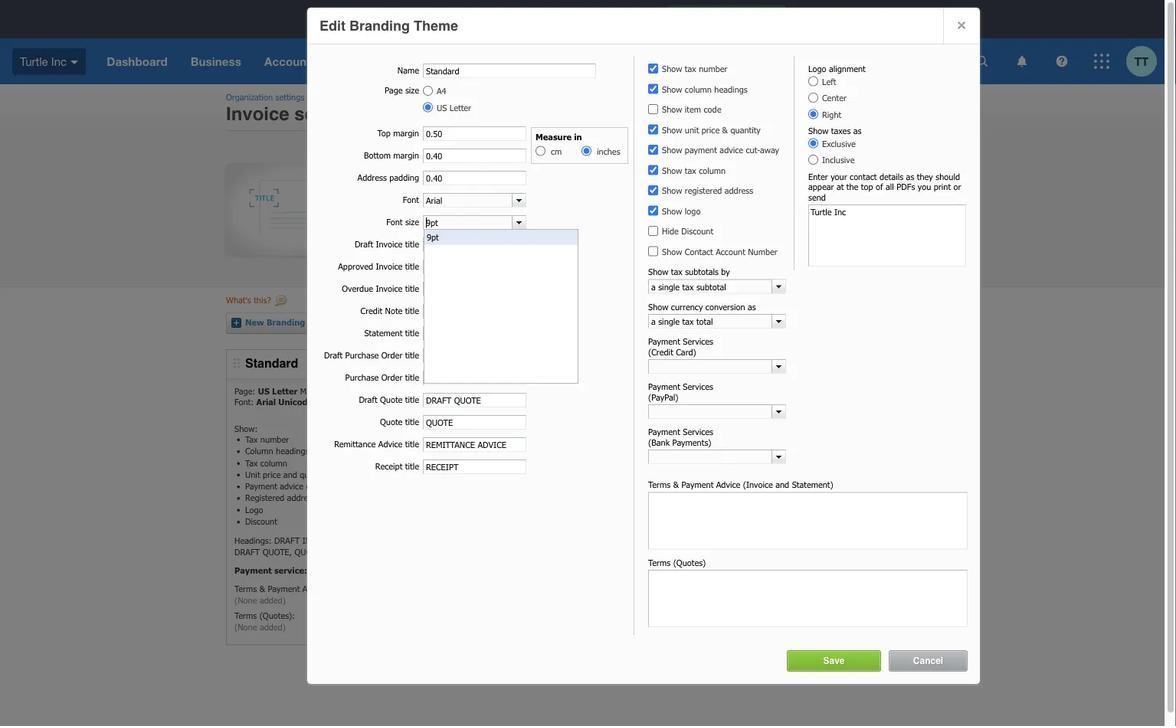 Task type: describe. For each thing, give the bounding box(es) containing it.
terms for terms & payment advice (invoice and statement): (none added) terms (quotes): (none added)
[[235, 584, 257, 594]]

1 vertical spatial a
[[460, 470, 464, 480]]

show for show column headings
[[662, 84, 682, 94]]

Inclusive radio
[[809, 155, 819, 165]]

payments)
[[673, 437, 712, 448]]

Show unit price & quantity checkbox
[[648, 125, 658, 135]]

which inside tt "banner"
[[541, 13, 567, 25]]

show contact account number
[[662, 246, 778, 257]]

(paypal)
[[648, 392, 679, 402]]

all inside enter your contact details as they should appear at the top of all pdfs you print or send
[[886, 182, 894, 192]]

number for tax
[[699, 64, 728, 74]]

unit
[[245, 470, 260, 480]]

should
[[936, 171, 960, 182]]

1 added) from the top
[[260, 595, 286, 606]]

1 vertical spatial column
[[699, 165, 726, 176]]

terms (quotes)
[[648, 558, 706, 568]]

Show registered address checkbox
[[648, 185, 658, 195]]

tax up unit
[[245, 458, 258, 468]]

code
[[704, 104, 722, 115]]

,
[[535, 205, 539, 220]]

margin for bottom margin
[[393, 150, 419, 161]]

cm
[[551, 146, 562, 156]]

and down show payment advice cut-away checkbox
[[656, 171, 679, 186]]

font for font
[[403, 195, 419, 205]]

1 horizontal spatial advice
[[720, 145, 744, 155]]

1 vertical spatial settings
[[295, 103, 365, 124]]

2 quote, from the left
[[295, 547, 324, 557]]

new branding theme link
[[230, 313, 344, 333]]

0 horizontal spatial draft
[[235, 547, 260, 557]]

navigation inside tt "banner"
[[95, 38, 927, 84]]

0 vertical spatial conversion
[[706, 302, 745, 312]]

and up hide discount option at the right
[[630, 205, 653, 220]]

turtle inc button
[[0, 38, 95, 84]]

right inside logo align:                                      right tax                 exclusive tax subtotals                                                  by a single tax subtotal currency conversion as                                                          a single tax total
[[415, 434, 434, 445]]

contact inside contact details turtle inc
[[637, 386, 670, 396]]

Center radio
[[809, 93, 819, 103]]

as right taxes
[[854, 126, 862, 136]]

help
[[435, 239, 461, 254]]

show unit price & quantity
[[662, 125, 761, 135]]

services for (paypal)
[[683, 382, 714, 392]]

registered
[[245, 493, 284, 503]]

Hide Discount checkbox
[[648, 226, 658, 236]]

Receipt title text field
[[423, 460, 527, 474]]

bottom:
[[377, 386, 407, 396]]

payment down the 'headings:'
[[235, 565, 272, 576]]

size for font size
[[405, 217, 419, 227]]

they
[[917, 171, 933, 182]]

0 vertical spatial quantity
[[731, 125, 761, 135]]

approved invoice title
[[338, 261, 419, 272]]

0 vertical spatial price
[[702, 125, 720, 135]]

2 invoice, from the left
[[340, 536, 376, 546]]

tax for column
[[685, 165, 697, 176]]

10 title from the top
[[405, 439, 419, 450]]

1 horizontal spatial contact
[[685, 246, 713, 257]]

default settings link
[[370, 313, 464, 334]]

your right add
[[570, 205, 596, 220]]

show for show taxes as
[[809, 126, 829, 136]]

top
[[861, 182, 873, 192]]

discount inside show: tax number column headings tax column unit price and quantity payment advice cut-away registered address logo discount
[[245, 516, 277, 527]]

top margin
[[378, 128, 419, 138]]

pdfs
[[897, 182, 915, 192]]

details
[[672, 386, 701, 396]]

1 vertical spatial single
[[467, 470, 488, 480]]

standard
[[245, 356, 298, 370]]

cancel
[[913, 656, 944, 667]]

page
[[385, 85, 403, 95]]

top:
[[332, 386, 348, 396]]

edit
[[320, 18, 346, 33]]

draft purchase order title
[[324, 350, 419, 361]]

show for show currency conversion as
[[648, 302, 669, 312]]

0 vertical spatial address
[[358, 172, 387, 183]]

font size
[[386, 217, 419, 227]]

inc inside 'turtle inc' popup button
[[51, 55, 67, 68]]

remittance
[[327, 547, 376, 557]]

show column headings
[[662, 84, 748, 94]]

Show column headings checkbox
[[648, 84, 658, 94]]

1 horizontal spatial which
[[697, 205, 732, 220]]

overdue
[[342, 284, 373, 294]]

quantity inside show: tax number column headings tax column unit price and quantity payment advice cut-away registered address logo discount
[[300, 470, 330, 480]]

invoice for approved
[[376, 261, 403, 272]]

customize invoices to suit your organisation and match your brand
[[383, 171, 790, 186]]

logo for logo alignment
[[809, 64, 827, 74]]

cancel link
[[889, 651, 968, 672]]

payment services (credit card)
[[648, 336, 714, 357]]

subtotal
[[479, 458, 509, 468]]

currency
[[371, 470, 404, 480]]

1 horizontal spatial advice
[[378, 439, 403, 450]]

9pt inside page: us letter margins top: 0.5 in bottom: 0.4 in address padding: 0.4 in font: arial unicode ms,               9pt
[[333, 397, 347, 407]]

cut- inside show: tax number column headings tax column unit price and quantity payment advice cut-away registered address logo discount
[[306, 481, 320, 492]]

show payment advice cut-away
[[662, 145, 780, 155]]

in inside tt "banner"
[[487, 13, 494, 25]]

what's this? link
[[226, 295, 289, 309]]

suit
[[521, 171, 543, 186]]

templates
[[475, 205, 535, 220]]

Enter your contact details as they should appear at the top of all PDFs you print or send text field
[[809, 205, 967, 267]]

Show payment advice cut-away checkbox
[[648, 145, 658, 155]]

unit
[[685, 125, 699, 135]]

1 horizontal spatial 9pt
[[427, 232, 439, 243]]

Remittance Advice title text field
[[423, 438, 527, 452]]

7 title from the top
[[405, 372, 419, 383]]

Show tax column checkbox
[[648, 165, 658, 175]]

page size
[[385, 85, 419, 95]]

1 (none from the top
[[235, 595, 257, 606]]

invoice reminders link
[[584, 313, 693, 334]]

payment inside payment services (paypal)
[[648, 382, 680, 392]]

tax up currency
[[371, 458, 384, 468]]

1 quote from the top
[[380, 395, 403, 405]]

see our help article to learn more
[[383, 239, 587, 254]]

away inside show: tax number column headings tax column unit price and quantity payment advice cut-away registered address logo discount
[[320, 481, 340, 492]]

as down number
[[748, 302, 756, 312]]

trial,
[[519, 13, 538, 25]]

number for tax
[[260, 434, 289, 445]]

invoice reminders
[[599, 318, 678, 328]]

tax for subtotals
[[671, 267, 683, 277]]

terms & payment advice (invoice and statement)
[[648, 480, 834, 490]]

Overdue Invoice title text field
[[423, 282, 527, 297]]

Exclusive radio
[[809, 138, 819, 148]]

margin for top margin
[[393, 128, 419, 138]]

Terms (Quotes) text field
[[648, 570, 968, 628]]

unicode
[[278, 397, 313, 407]]

2 purchase from the top
[[345, 372, 379, 383]]

2 vertical spatial to
[[506, 239, 517, 254]]

services for (credit card)
[[683, 336, 714, 347]]

default
[[390, 318, 421, 328]]

top
[[378, 128, 391, 138]]

(quotes):
[[260, 611, 295, 621]]

letter inside page: us letter margins top: 0.5 in bottom: 0.4 in address padding: 0.4 in font: arial unicode ms,               9pt
[[272, 386, 298, 396]]

column inside show: tax number column headings tax column unit price and quantity payment advice cut-away registered address logo discount
[[260, 458, 287, 468]]

more
[[556, 239, 587, 254]]

you
[[388, 13, 404, 25]]

1 quote, from the left
[[263, 547, 292, 557]]

payment inside show: tax number column headings tax column unit price and quantity payment advice cut-away registered address logo discount
[[245, 481, 277, 492]]

enter your contact details as they should appear at the top of all pdfs you print or send
[[809, 171, 962, 202]]

show registered address
[[662, 185, 754, 196]]

left
[[822, 76, 837, 87]]

services for (bank payments)
[[683, 427, 714, 437]]

0 vertical spatial column
[[685, 84, 712, 94]]

invoice
[[428, 205, 471, 220]]

(bank
[[648, 437, 670, 448]]

1 horizontal spatial right
[[822, 109, 842, 120]]

turtle inside popup button
[[20, 55, 48, 68]]

subtotals inside logo align:                                      right tax                 exclusive tax subtotals                                                  by a single tax subtotal currency conversion as                                                          a single tax total
[[386, 458, 420, 468]]

the
[[847, 182, 859, 192]]

number
[[748, 246, 778, 257]]

5 title from the top
[[405, 328, 419, 338]]

tt
[[1135, 54, 1149, 68]]

as inside enter your contact details as they should appear at the top of all pdfs you print or send
[[906, 171, 915, 182]]

enter
[[809, 171, 828, 182]]

1 horizontal spatial away
[[760, 145, 780, 155]]

column
[[245, 446, 273, 456]]

logo inside show: tax number column headings tax column unit price and quantity payment advice cut-away registered address logo discount
[[245, 505, 263, 515]]

a4
[[437, 86, 447, 96]]

4 title from the top
[[405, 306, 419, 316]]

show logo
[[662, 206, 701, 216]]

1 horizontal spatial discount
[[682, 226, 714, 236]]

show for show contact account number
[[662, 246, 682, 257]]

price inside show: tax number column headings tax column unit price and quantity payment advice cut-away registered address logo discount
[[263, 470, 281, 480]]

(credit
[[648, 347, 674, 357]]

quote title
[[380, 417, 419, 427]]

font for font size
[[386, 217, 403, 227]]

your inside tt "banner"
[[497, 13, 517, 25]]

2 added) from the top
[[260, 622, 286, 632]]

learn
[[521, 239, 552, 254]]

2 quote from the top
[[380, 417, 403, 427]]

show for show logo
[[662, 206, 682, 216]]

page:
[[235, 386, 256, 396]]

brand
[[755, 171, 790, 186]]

or
[[954, 182, 962, 192]]

0 vertical spatial to
[[506, 171, 517, 186]]

(invoice for statement)
[[743, 480, 773, 490]]

center
[[822, 93, 847, 103]]

show: tax number column headings tax column unit price and quantity payment advice cut-away registered address logo discount
[[235, 423, 340, 527]]

show for show registered address
[[662, 185, 682, 196]]

A4 radio
[[423, 86, 433, 96]]

customize
[[383, 171, 448, 186]]

tax up the receipt
[[371, 446, 384, 456]]

create
[[383, 205, 425, 220]]

payment
[[685, 145, 717, 155]]

payment services (bank payments)
[[648, 427, 714, 448]]

headings inside show: tax number column headings tax column unit price and quantity payment advice cut-away registered address logo discount
[[276, 446, 309, 456]]

1 horizontal spatial svg image
[[1017, 56, 1027, 67]]

us letter
[[437, 102, 471, 113]]

1 vertical spatial to
[[863, 205, 874, 220]]

page: us letter margins top: 0.5 in bottom: 0.4 in address padding: 0.4 in font: arial unicode ms,               9pt
[[235, 386, 527, 407]]

11 title from the top
[[405, 461, 419, 472]]

8 title from the top
[[405, 395, 419, 405]]

0 vertical spatial us
[[437, 102, 447, 113]]

& for statement)
[[673, 480, 679, 490]]

show tax number
[[662, 64, 728, 74]]

Show logo checkbox
[[648, 206, 658, 216]]

conversion inside logo align:                                      right tax                 exclusive tax subtotals                                                  by a single tax subtotal currency conversion as                                                          a single tax total
[[407, 470, 446, 480]]

in right bottom:
[[426, 386, 433, 396]]

logo for logo align:                                      right tax                 exclusive tax subtotals                                                  by a single tax subtotal currency conversion as                                                          a single tax total
[[371, 434, 389, 445]]

0 vertical spatial by
[[721, 267, 730, 277]]

1 purchase from the left
[[551, 536, 592, 546]]

0 vertical spatial settings
[[276, 92, 304, 102]]



Task type: vqa. For each thing, say whether or not it's contained in the screenshot.
group at the right of page
no



Task type: locate. For each thing, give the bounding box(es) containing it.
1 horizontal spatial turtle
[[637, 397, 658, 407]]

in right left
[[487, 13, 494, 25]]

navigation
[[95, 38, 927, 84]]

1 horizontal spatial logo
[[685, 206, 701, 216]]

0 vertical spatial headings
[[715, 84, 748, 94]]

1 vertical spatial cut-
[[306, 481, 320, 492]]

1 horizontal spatial subtotals
[[685, 267, 719, 277]]

Draft Quote title text field
[[423, 393, 527, 408]]

svg image
[[1095, 54, 1110, 69], [1017, 56, 1027, 67], [71, 60, 78, 64]]

information
[[790, 205, 859, 220]]

single down the remittance advice title text field
[[441, 458, 462, 468]]

invoices
[[452, 171, 502, 186]]

0 vertical spatial which
[[541, 13, 567, 25]]

2 horizontal spatial logo
[[809, 64, 827, 74]]

show
[[878, 205, 910, 220]]

2 margin from the top
[[393, 150, 419, 161]]

show currency conversion as
[[648, 302, 756, 312]]

contact up show tax subtotals by
[[685, 246, 713, 257]]

to down top
[[863, 205, 874, 220]]

as left the they
[[906, 171, 915, 182]]

1 horizontal spatial conversion
[[706, 302, 745, 312]]

2 vertical spatial column
[[260, 458, 287, 468]]

title up credit note title
[[405, 284, 419, 294]]

quantity up show payment advice cut-away in the right top of the page
[[731, 125, 761, 135]]

and
[[656, 171, 679, 186], [630, 205, 653, 220], [283, 470, 297, 480], [776, 480, 790, 490], [362, 584, 376, 594]]

2 vertical spatial logo
[[245, 505, 263, 515]]

1 purchase from the top
[[345, 350, 379, 361]]

and left statement):
[[362, 584, 376, 594]]

9 title from the top
[[405, 417, 419, 427]]

draft up service:
[[274, 536, 300, 546]]

1 horizontal spatial price
[[702, 125, 720, 135]]

1 vertical spatial number
[[260, 434, 289, 445]]

2 svg image from the left
[[1057, 56, 1068, 67]]

2 horizontal spatial invoice,
[[378, 536, 414, 546]]

1 vertical spatial services
[[683, 382, 714, 392]]

quote up align:
[[380, 417, 403, 427]]

overdue invoice title
[[342, 284, 419, 294]]

0 vertical spatial theme
[[414, 18, 458, 33]]

show right the show unit price & quantity option
[[662, 125, 682, 135]]

1 vertical spatial us
[[258, 386, 270, 396]]

tax down the remittance advice title text field
[[465, 458, 476, 468]]

None text field
[[649, 280, 772, 293], [649, 315, 772, 328], [649, 280, 772, 293], [649, 315, 772, 328]]

show for show tax column
[[662, 165, 682, 176]]

organization settings link
[[226, 92, 304, 102]]

invoice up 'approved invoice title'
[[376, 239, 403, 249]]

1 horizontal spatial theme
[[414, 18, 458, 33]]

and left 'statement)'
[[776, 480, 790, 490]]

0 horizontal spatial invoice,
[[302, 536, 338, 546]]

number up column
[[260, 434, 289, 445]]

Bottom margin text field
[[423, 149, 527, 163]]

1 vertical spatial logo
[[371, 434, 389, 445]]

theme for edit branding theme
[[414, 18, 458, 33]]

column down show tax number
[[685, 84, 712, 94]]

tt banner
[[0, 0, 1165, 84]]

Name text field
[[423, 64, 596, 78]]

Credit Note title text field
[[423, 304, 527, 319]]

payment down service:
[[268, 584, 300, 594]]

arial
[[256, 397, 276, 407]]

your inside enter your contact details as they should appear at the top of all pdfs you print or send
[[831, 171, 847, 182]]

inches
[[597, 146, 620, 156]]

payment inside payment services (bank payments)
[[648, 427, 680, 437]]

align:
[[392, 434, 412, 445]]

0 vertical spatial address
[[725, 185, 754, 196]]

& down payment service:
[[260, 584, 265, 594]]

1 vertical spatial added)
[[260, 622, 286, 632]]

tax
[[245, 434, 258, 445], [371, 446, 384, 456], [245, 458, 258, 468], [371, 458, 384, 468]]

logo up hide discount
[[685, 206, 701, 216]]

Draft Purchase Order title text field
[[423, 349, 527, 363]]

purchase up purchase order title
[[345, 350, 379, 361]]

Show Contact Account Number checkbox
[[648, 246, 658, 256]]

2 horizontal spatial draft
[[523, 536, 549, 546]]

quote, up service:
[[295, 547, 324, 557]]

Left radio
[[809, 76, 819, 86]]

logo down organisation
[[600, 205, 626, 220]]

account
[[716, 246, 746, 257]]

credit
[[361, 306, 383, 316]]

see
[[383, 239, 408, 254]]

0 horizontal spatial theme
[[308, 317, 336, 327]]

draft up the top:
[[324, 350, 343, 361]]

0 vertical spatial single
[[441, 458, 462, 468]]

which right trial,
[[541, 13, 567, 25]]

2 title from the top
[[405, 261, 419, 272]]

added) up '(quotes):'
[[260, 595, 286, 606]]

show for show item code
[[662, 104, 682, 115]]

and inside the 'terms & payment advice (invoice and statement): (none added) terms (quotes): (none added)'
[[362, 584, 376, 594]]

Purchase Order title text field
[[423, 371, 527, 386]]

0 vertical spatial order
[[382, 350, 403, 361]]

logo left align:
[[371, 434, 389, 445]]

inches radio
[[582, 146, 592, 156]]

receipt
[[412, 547, 445, 557]]

1 vertical spatial 9pt
[[333, 397, 347, 407]]

0 horizontal spatial all
[[610, 13, 620, 25]]

& inside the 'terms & payment advice (invoice and statement): (none added) terms (quotes): (none added)'
[[260, 584, 265, 594]]

terms for terms (quotes)
[[648, 558, 671, 568]]

0 horizontal spatial svg image
[[71, 60, 78, 64]]

& for statement):
[[260, 584, 265, 594]]

0 horizontal spatial conversion
[[407, 470, 446, 480]]

Address padding text field
[[423, 171, 527, 185]]

tax for number
[[685, 64, 697, 74]]

1 horizontal spatial svg image
[[1057, 56, 1068, 67]]

select
[[657, 205, 693, 220]]

inc inside contact details turtle inc
[[661, 397, 672, 407]]

2 order, from the left
[[670, 536, 699, 546]]

0 vertical spatial 9pt
[[427, 232, 439, 243]]

title down font size
[[405, 239, 419, 249]]

0 vertical spatial (invoice
[[743, 480, 773, 490]]

0 horizontal spatial advice
[[280, 481, 304, 492]]

0 horizontal spatial discount
[[245, 516, 277, 527]]

advice inside the 'terms & payment advice (invoice and statement): (none added) terms (quotes): (none added)'
[[303, 584, 327, 594]]

turtle
[[20, 55, 48, 68], [637, 397, 658, 407]]

0 vertical spatial cut-
[[746, 145, 760, 155]]

0 horizontal spatial contact
[[637, 386, 670, 396]]

taxes
[[831, 126, 851, 136]]

show right show registered address option
[[662, 185, 682, 196]]

services down show currency conversion as
[[683, 336, 714, 347]]

2 purchase from the left
[[626, 536, 667, 546]]

US Letter radio
[[423, 102, 433, 112]]

0 vertical spatial advice
[[378, 439, 403, 450]]

services inside payment services (bank payments)
[[683, 427, 714, 437]]

1 0.4 from the left
[[410, 386, 423, 396]]

tt button
[[1127, 38, 1165, 84]]

(invoice for statement):
[[329, 584, 359, 594]]

0 horizontal spatial headings
[[276, 446, 309, 456]]

draft for draft invoice title
[[355, 239, 373, 249]]

address padding
[[358, 172, 419, 183]]

includes
[[570, 13, 607, 25]]

2 0.4 from the left
[[503, 386, 517, 396]]

subtotals down show contact account number
[[685, 267, 719, 277]]

padding:
[[468, 386, 501, 396]]

receipt
[[375, 461, 403, 472]]

1 horizontal spatial headings
[[715, 84, 748, 94]]

show for show tax subtotals by
[[648, 267, 669, 277]]

draft for draft purchase order title
[[324, 350, 343, 361]]

us
[[437, 102, 447, 113], [258, 386, 270, 396]]

show for show unit price & quantity
[[662, 125, 682, 135]]

address inside show: tax number column headings tax column unit price and quantity payment advice cut-away registered address logo discount
[[287, 493, 316, 503]]

margins
[[300, 386, 329, 396]]

None text field
[[424, 194, 512, 207], [424, 216, 512, 229], [649, 360, 772, 373], [649, 405, 772, 418], [649, 451, 772, 464], [424, 194, 512, 207], [424, 216, 512, 229], [649, 360, 772, 373], [649, 405, 772, 418], [649, 451, 772, 464]]

article
[[465, 239, 502, 254]]

Right radio
[[809, 109, 819, 119]]

quote, up payment service:
[[263, 547, 292, 557]]

credit
[[416, 536, 445, 546]]

1 size from the top
[[405, 85, 419, 95]]

have
[[407, 13, 428, 25]]

3 services from the top
[[683, 427, 714, 437]]

logo inside logo align:                                      right tax                 exclusive tax subtotals                                                  by a single tax subtotal currency conversion as                                                          a single tax total
[[371, 434, 389, 445]]

ms,
[[315, 397, 330, 407]]

purchase
[[551, 536, 592, 546], [626, 536, 667, 546]]

quantity
[[731, 125, 761, 135], [300, 470, 330, 480]]

draft down the 'headings:'
[[235, 547, 260, 557]]

service:
[[274, 565, 307, 576]]

2 services from the top
[[683, 382, 714, 392]]

draft
[[355, 239, 373, 249], [324, 350, 343, 361], [359, 395, 378, 405]]

font down the customize at the top of page
[[403, 195, 419, 205]]

0.4 right 'padding:'
[[503, 386, 517, 396]]

3 invoice, from the left
[[378, 536, 414, 546]]

0 horizontal spatial right
[[415, 434, 434, 445]]

svg image
[[977, 56, 988, 67], [1057, 56, 1068, 67]]

size up our
[[405, 217, 419, 227]]

right right align:
[[415, 434, 434, 445]]

0 horizontal spatial address
[[358, 172, 387, 183]]

days
[[445, 13, 467, 25]]

address down bottom
[[358, 172, 387, 183]]

1 vertical spatial subtotals
[[386, 458, 420, 468]]

by inside logo align:                                      right tax                 exclusive tax subtotals                                                  by a single tax subtotal currency conversion as                                                          a single tax total
[[422, 458, 431, 468]]

conversion right currency
[[706, 302, 745, 312]]

services right (bank
[[683, 427, 714, 437]]

1 margin from the top
[[393, 128, 419, 138]]

this?
[[254, 295, 271, 305]]

all left features on the right top of the page
[[610, 13, 620, 25]]

size left "a4" option
[[405, 85, 419, 95]]

statement title
[[364, 328, 419, 338]]

1 vertical spatial margin
[[393, 150, 419, 161]]

invoice left reminders
[[599, 318, 630, 328]]

1 horizontal spatial cut-
[[746, 145, 760, 155]]

1 order, from the left
[[594, 536, 624, 546]]

tax down show:
[[245, 434, 258, 445]]

column down column
[[260, 458, 287, 468]]

0 vertical spatial advice
[[720, 145, 744, 155]]

title up quote title
[[405, 395, 419, 405]]

a down the remittance advice title text field
[[460, 470, 464, 480]]

by right the 'receipt title'
[[422, 458, 431, 468]]

1 vertical spatial by
[[422, 458, 431, 468]]

9pt down 'invoice'
[[427, 232, 439, 243]]

address right registered on the bottom of page
[[287, 493, 316, 503]]

3 title from the top
[[405, 284, 419, 294]]

address inside page: us letter margins top: 0.5 in bottom: 0.4 in address padding: 0.4 in font: arial unicode ms,               9pt
[[436, 386, 465, 396]]

title up align:
[[405, 417, 419, 427]]

away up brand
[[760, 145, 780, 155]]

show item code
[[662, 104, 722, 115]]

0 horizontal spatial (invoice
[[329, 584, 359, 594]]

quote up quote title
[[380, 395, 403, 405]]

organisation
[[577, 171, 652, 186]]

terms for terms & payment advice (invoice and statement)
[[648, 480, 671, 490]]

&
[[722, 125, 728, 135], [673, 480, 679, 490], [260, 584, 265, 594]]

1 vertical spatial purchase
[[345, 372, 379, 383]]

currency
[[671, 302, 703, 312]]

branding right edit
[[349, 18, 410, 33]]

0 horizontal spatial cut-
[[306, 481, 320, 492]]

cut-
[[746, 145, 760, 155], [306, 481, 320, 492]]

payment down payments)
[[682, 480, 714, 490]]

purchase up "terms (quotes)" on the bottom right of page
[[626, 536, 667, 546]]

1 vertical spatial which
[[697, 205, 732, 220]]

a
[[434, 458, 438, 468], [460, 470, 464, 480]]

Show tax number checkbox
[[648, 64, 658, 74]]

0 horizontal spatial price
[[263, 470, 281, 480]]

1 vertical spatial order
[[382, 372, 403, 383]]

payment down reminders
[[648, 336, 680, 347]]

0 vertical spatial away
[[760, 145, 780, 155]]

1 vertical spatial address
[[436, 386, 465, 396]]

1 vertical spatial price
[[263, 470, 281, 480]]

title up default
[[405, 306, 419, 316]]

tax down subtotal
[[491, 470, 502, 480]]

edit branding theme
[[320, 18, 458, 33]]

reminders
[[633, 318, 678, 328]]

1 horizontal spatial logo
[[371, 434, 389, 445]]

order up bottom:
[[382, 372, 403, 383]]

2 (none from the top
[[235, 622, 257, 632]]

title up bottom:
[[405, 372, 419, 383]]

contact details turtle inc
[[637, 386, 701, 407]]

number up "show column headings"
[[699, 64, 728, 74]]

subtotals
[[685, 267, 719, 277], [386, 458, 420, 468]]

Show item code checkbox
[[648, 104, 658, 114]]

draft for draft quote title
[[359, 395, 378, 405]]

1 title from the top
[[405, 239, 419, 249]]

statement):
[[378, 584, 423, 594]]

2 vertical spatial advice
[[303, 584, 327, 594]]

to left suit
[[506, 171, 517, 186]]

logo down registered on the bottom of page
[[245, 505, 263, 515]]

0 horizontal spatial 0.4
[[410, 386, 423, 396]]

Top margin text field
[[423, 126, 527, 141]]

total
[[505, 470, 521, 480]]

invoice for draft
[[376, 239, 403, 249]]

1 vertical spatial &
[[673, 480, 679, 490]]

letter up the top margin text field at the left top of the page
[[450, 102, 471, 113]]

show for show payment advice cut-away
[[662, 145, 682, 155]]

advice for terms & payment advice (invoice and statement)
[[716, 480, 741, 490]]

0 vertical spatial right
[[822, 109, 842, 120]]

purchase up 0.5
[[345, 372, 379, 383]]

1 vertical spatial (invoice
[[329, 584, 359, 594]]

note,
[[448, 536, 471, 546]]

invoice down organization settings link
[[226, 103, 289, 124]]

title down exclusive
[[405, 461, 419, 472]]

services inside payment services (credit card)
[[683, 336, 714, 347]]

invoice inside organization settings › invoice settings
[[226, 103, 289, 124]]

1 vertical spatial (none
[[235, 622, 257, 632]]

contact
[[850, 171, 877, 182]]

terms down payment service:
[[235, 584, 257, 594]]

0 horizontal spatial turtle
[[20, 55, 48, 68]]

1 horizontal spatial 0.4
[[503, 386, 517, 396]]

send
[[809, 192, 826, 202]]

1 horizontal spatial draft
[[274, 536, 300, 546]]

number inside show: tax number column headings tax column unit price and quantity payment advice cut-away registered address logo discount
[[260, 434, 289, 445]]

show:
[[235, 423, 258, 434]]

0.5
[[351, 386, 364, 396]]

settings
[[276, 92, 304, 102], [295, 103, 365, 124]]

0 vertical spatial margin
[[393, 128, 419, 138]]

in right 'padding:'
[[519, 386, 527, 396]]

0 horizontal spatial &
[[260, 584, 265, 594]]

order,
[[594, 536, 624, 546], [670, 536, 699, 546]]

show right show item code 'checkbox'
[[662, 104, 682, 115]]

invoice for overdue
[[376, 284, 403, 294]]

1 horizontal spatial address
[[436, 386, 465, 396]]

0 vertical spatial letter
[[450, 102, 471, 113]]

1 vertical spatial quantity
[[300, 470, 330, 480]]

turtle inside contact details turtle inc
[[637, 397, 658, 407]]

approved
[[338, 261, 373, 272]]

1 horizontal spatial address
[[725, 185, 754, 196]]

away
[[760, 145, 780, 155], [320, 481, 340, 492]]

1 order from the top
[[382, 350, 403, 361]]

1 vertical spatial size
[[405, 217, 419, 227]]

payment inside the 'terms & payment advice (invoice and statement): (none added) terms (quotes): (none added)'
[[268, 584, 300, 594]]

1 horizontal spatial us
[[437, 102, 447, 113]]

title down statement title
[[405, 350, 419, 361]]

show for show tax number
[[662, 64, 682, 74]]

1 vertical spatial draft
[[324, 350, 343, 361]]

0 horizontal spatial single
[[441, 458, 462, 468]]

as inside logo align:                                      right tax                 exclusive tax subtotals                                                  by a single tax subtotal currency conversion as                                                          a single tax total
[[449, 470, 457, 480]]

services inside payment services (paypal)
[[683, 382, 714, 392]]

single
[[441, 458, 462, 468], [467, 470, 488, 480]]

alignment
[[829, 64, 866, 74]]

you have 30 days left in your trial, which includes all features
[[388, 13, 658, 25]]

your down cm
[[547, 171, 573, 186]]

quantity right unit
[[300, 470, 330, 480]]

6 title from the top
[[405, 350, 419, 361]]

added) down '(quotes):'
[[260, 622, 286, 632]]

Terms & Payment Advice (Invoice and Statement) text field
[[648, 492, 968, 550]]

terms left '(quotes):'
[[235, 611, 257, 621]]

branding for edit
[[349, 18, 410, 33]]

show right show payment advice cut-away checkbox
[[662, 145, 682, 155]]

cm radio
[[536, 146, 546, 156]]

theme up draft purchase order title on the left top of page
[[308, 317, 336, 327]]

tax
[[685, 64, 697, 74], [685, 165, 697, 176], [671, 267, 683, 277], [465, 458, 476, 468], [491, 470, 502, 480]]

show up exclusive radio
[[809, 126, 829, 136]]

all inside tt "banner"
[[610, 13, 620, 25]]

0 vertical spatial &
[[722, 125, 728, 135]]

single down subtotal
[[467, 470, 488, 480]]

us inside page: us letter margins top: 0.5 in bottom: 0.4 in address padding: 0.4 in font: arial unicode ms,               9pt
[[258, 386, 270, 396]]

us up arial
[[258, 386, 270, 396]]

details
[[880, 171, 904, 182]]

settings
[[423, 318, 458, 328]]

1 services from the top
[[683, 336, 714, 347]]

margin up padding
[[393, 150, 419, 161]]

1 svg image from the left
[[977, 56, 988, 67]]

0 horizontal spatial a
[[434, 458, 438, 468]]

2 size from the top
[[405, 217, 419, 227]]

branding for new
[[267, 317, 305, 327]]

column
[[685, 84, 712, 94], [699, 165, 726, 176], [260, 458, 287, 468]]

address
[[725, 185, 754, 196], [287, 493, 316, 503]]

statement)
[[792, 480, 834, 490]]

0 horizontal spatial logo
[[600, 205, 626, 220]]

0 vertical spatial size
[[405, 85, 419, 95]]

2 horizontal spatial advice
[[716, 480, 741, 490]]

Draft Invoice title text field
[[423, 238, 527, 252]]

your down show payment advice cut-away in the right top of the page
[[724, 171, 751, 186]]

2 horizontal spatial svg image
[[1095, 54, 1110, 69]]

1 horizontal spatial a
[[460, 470, 464, 480]]

in up inches radio
[[574, 132, 582, 142]]

organization
[[226, 92, 273, 102]]

payment inside payment services (credit card)
[[648, 336, 680, 347]]

logo
[[809, 64, 827, 74], [371, 434, 389, 445], [245, 505, 263, 515]]

svg image inside 'turtle inc' popup button
[[71, 60, 78, 64]]

Approved Invoice title text field
[[423, 260, 527, 274]]

(invoice inside the 'terms & payment advice (invoice and statement): (none added) terms (quotes): (none added)'
[[329, 584, 359, 594]]

2 horizontal spatial &
[[722, 125, 728, 135]]

& down payments)
[[673, 480, 679, 490]]

advice for terms & payment advice (invoice and statement): (none added) terms (quotes): (none added)
[[303, 584, 327, 594]]

1 horizontal spatial by
[[721, 267, 730, 277]]

1 horizontal spatial purchase
[[626, 536, 667, 546]]

what's
[[226, 295, 251, 305]]

item
[[685, 104, 701, 115]]

9pt down the top:
[[333, 397, 347, 407]]

receipt title
[[375, 461, 419, 472]]

1 invoice, from the left
[[302, 536, 338, 546]]

headings
[[715, 84, 748, 94], [276, 446, 309, 456]]

payment down (paypal)
[[648, 427, 680, 437]]

default settings
[[390, 318, 458, 328]]

conversion
[[706, 302, 745, 312], [407, 470, 446, 480]]

show tax column
[[662, 165, 726, 176]]

advice inside show: tax number column headings tax column unit price and quantity payment advice cut-away registered address logo discount
[[280, 481, 304, 492]]

2 order from the top
[[382, 372, 403, 383]]

1 horizontal spatial order,
[[670, 536, 699, 546]]

price
[[702, 125, 720, 135], [263, 470, 281, 480]]

1 vertical spatial conversion
[[407, 470, 446, 480]]

your left trial,
[[497, 13, 517, 25]]

1 vertical spatial inc
[[661, 397, 672, 407]]

number
[[699, 64, 728, 74], [260, 434, 289, 445]]

0 horizontal spatial us
[[258, 386, 270, 396]]

payment down (credit
[[648, 382, 680, 392]]

and inside show: tax number column headings tax column unit price and quantity payment advice cut-away registered address logo discount
[[283, 470, 297, 480]]

title
[[405, 239, 419, 249], [405, 261, 419, 272], [405, 284, 419, 294], [405, 306, 419, 316], [405, 328, 419, 338], [405, 350, 419, 361], [405, 372, 419, 383], [405, 395, 419, 405], [405, 417, 419, 427], [405, 439, 419, 450], [405, 461, 419, 472]]

of
[[876, 182, 883, 192]]

terms down (bank
[[648, 480, 671, 490]]

tax down payment
[[685, 165, 697, 176]]

logo up left option
[[809, 64, 827, 74]]

Statement title text field
[[423, 327, 527, 341]]

in right 0.5
[[367, 386, 375, 396]]

terms left (quotes)
[[648, 558, 671, 568]]

size for page size
[[405, 85, 419, 95]]

at
[[837, 182, 844, 192]]

1 horizontal spatial quote,
[[295, 547, 324, 557]]

Quote title text field
[[423, 415, 527, 430]]

theme for new branding theme
[[308, 317, 336, 327]]



